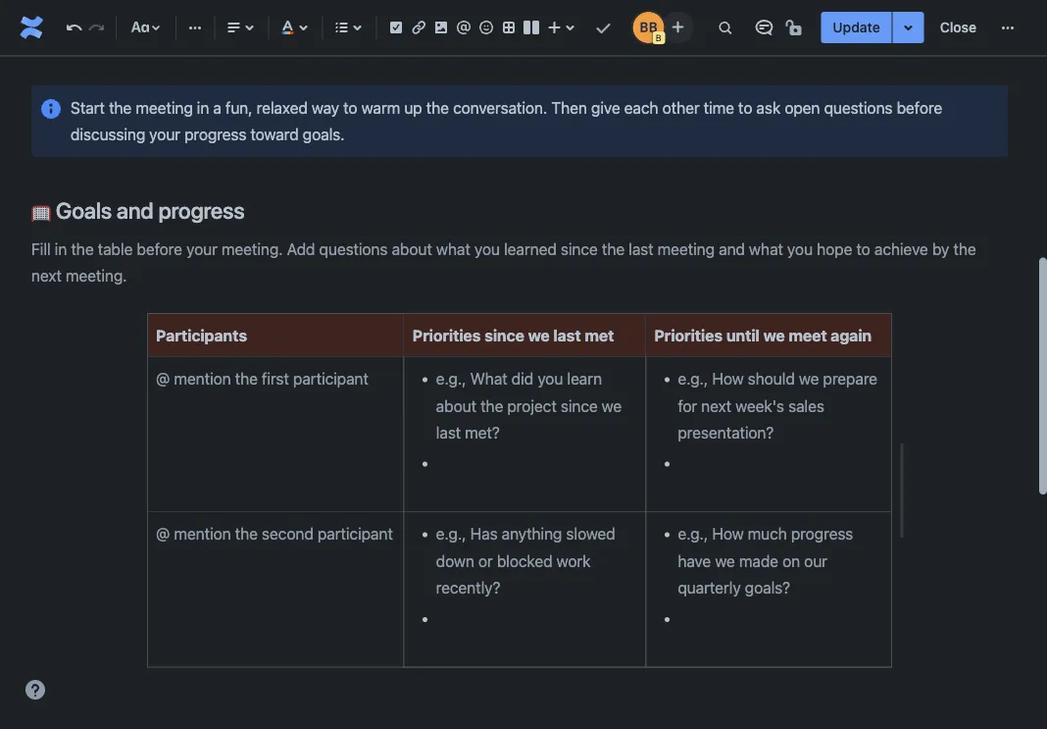 Task type: vqa. For each thing, say whether or not it's contained in the screenshot.
before
yes



Task type: locate. For each thing, give the bounding box(es) containing it.
2 priorities from the left
[[655, 326, 723, 344]]

participants
[[156, 326, 247, 344]]

a
[[213, 98, 222, 117]]

lists image
[[330, 16, 354, 39]]

bob builder image
[[633, 12, 665, 43]]

1 horizontal spatial the
[[427, 98, 449, 117]]

action item image
[[385, 16, 408, 39]]

2 we from the left
[[764, 326, 786, 344]]

0 vertical spatial progress
[[185, 125, 247, 143]]

to
[[344, 98, 358, 117], [739, 98, 753, 117]]

we left last
[[528, 326, 550, 344]]

1 priorities from the left
[[413, 326, 481, 344]]

progress
[[185, 125, 247, 143], [158, 197, 245, 223]]

0 horizontal spatial we
[[528, 326, 550, 344]]

and
[[117, 197, 154, 223]]

priorities for priorities since we last met
[[413, 326, 481, 344]]

toward
[[251, 125, 299, 143]]

progress down "a"
[[185, 125, 247, 143]]

relaxed
[[257, 98, 308, 117]]

we for since
[[528, 326, 550, 344]]

since
[[485, 326, 525, 344]]

give
[[592, 98, 621, 117]]

no restrictions image
[[784, 16, 808, 39]]

0 horizontal spatial the
[[109, 98, 132, 117]]

questions
[[825, 98, 893, 117]]

1 horizontal spatial we
[[764, 326, 786, 344]]

layouts image
[[520, 16, 543, 39]]

0 horizontal spatial priorities
[[413, 326, 481, 344]]

progress right and on the top
[[158, 197, 245, 223]]

:goal: image
[[31, 203, 51, 223]]

each
[[625, 98, 659, 117]]

conversation.
[[453, 98, 548, 117]]

1 vertical spatial progress
[[158, 197, 245, 223]]

confluence image
[[16, 12, 47, 43], [16, 12, 47, 43]]

priorities
[[413, 326, 481, 344], [655, 326, 723, 344]]

start
[[71, 98, 105, 117]]

help image
[[24, 678, 47, 702]]

we right until
[[764, 326, 786, 344]]

the right the up
[[427, 98, 449, 117]]

then
[[552, 98, 588, 117]]

1 horizontal spatial priorities
[[655, 326, 723, 344]]

we
[[528, 326, 550, 344], [764, 326, 786, 344]]

the up discussing at left
[[109, 98, 132, 117]]

undo ⌘z image
[[62, 16, 86, 39]]

priorities left since
[[413, 326, 481, 344]]

time
[[704, 98, 735, 117]]

1 we from the left
[[528, 326, 550, 344]]

2 the from the left
[[427, 98, 449, 117]]

more image
[[997, 16, 1020, 39]]

to right way
[[344, 98, 358, 117]]

close
[[941, 19, 977, 35]]

priorities left until
[[655, 326, 723, 344]]

met
[[585, 326, 615, 344]]

before
[[897, 98, 943, 117]]

last
[[554, 326, 581, 344]]

ask
[[757, 98, 781, 117]]

editable content region
[[0, 0, 1040, 695]]

0 horizontal spatial to
[[344, 98, 358, 117]]

up
[[405, 98, 423, 117]]

close button
[[929, 12, 989, 43]]

the
[[109, 98, 132, 117], [427, 98, 449, 117]]

1 horizontal spatial to
[[739, 98, 753, 117]]

table image
[[497, 16, 521, 39]]

to left ask
[[739, 98, 753, 117]]

other
[[663, 98, 700, 117]]

goals.
[[303, 125, 345, 143]]

emoji image
[[475, 16, 498, 39]]

find and replace image
[[714, 16, 737, 39]]

update button
[[822, 12, 893, 43]]



Task type: describe. For each thing, give the bounding box(es) containing it.
panel info image
[[39, 97, 63, 121]]

fun,
[[226, 98, 253, 117]]

meeting
[[136, 98, 193, 117]]

your
[[149, 125, 180, 143]]

1 to from the left
[[344, 98, 358, 117]]

again
[[831, 326, 872, 344]]

goals
[[56, 197, 112, 223]]

we for until
[[764, 326, 786, 344]]

in
[[197, 98, 209, 117]]

link image
[[407, 16, 431, 39]]

:goal: image
[[31, 203, 51, 223]]

discussing
[[71, 125, 145, 143]]

open
[[785, 98, 821, 117]]

2 to from the left
[[739, 98, 753, 117]]

priorities until we meet again
[[655, 326, 872, 344]]

way
[[312, 98, 340, 117]]

adjust update settings image
[[897, 16, 921, 39]]

progress inside the start the meeting in a fun, relaxed way to warm up the conversation. then give each other time to ask open questions before discussing your progress toward goals.
[[185, 125, 247, 143]]

until
[[727, 326, 760, 344]]

add image, video, or file image
[[430, 16, 453, 39]]

1 the from the left
[[109, 98, 132, 117]]

priorities since we last met
[[413, 326, 615, 344]]

update
[[833, 19, 881, 35]]

priorities for priorities until we meet again
[[655, 326, 723, 344]]

more formatting image
[[184, 16, 207, 39]]

comment icon image
[[753, 16, 776, 39]]

text styles image
[[128, 16, 152, 39]]

mention image
[[452, 16, 476, 39]]

warm
[[362, 98, 401, 117]]

start the meeting in a fun, relaxed way to warm up the conversation. then give each other time to ask open questions before discussing your progress toward goals.
[[71, 98, 947, 143]]

invite to edit image
[[667, 15, 690, 39]]

goals and progress
[[51, 197, 245, 223]]

meet
[[789, 326, 828, 344]]

saved image
[[592, 16, 616, 39]]

align left image
[[222, 16, 246, 39]]

redo ⌘⇧z image
[[85, 16, 108, 39]]



